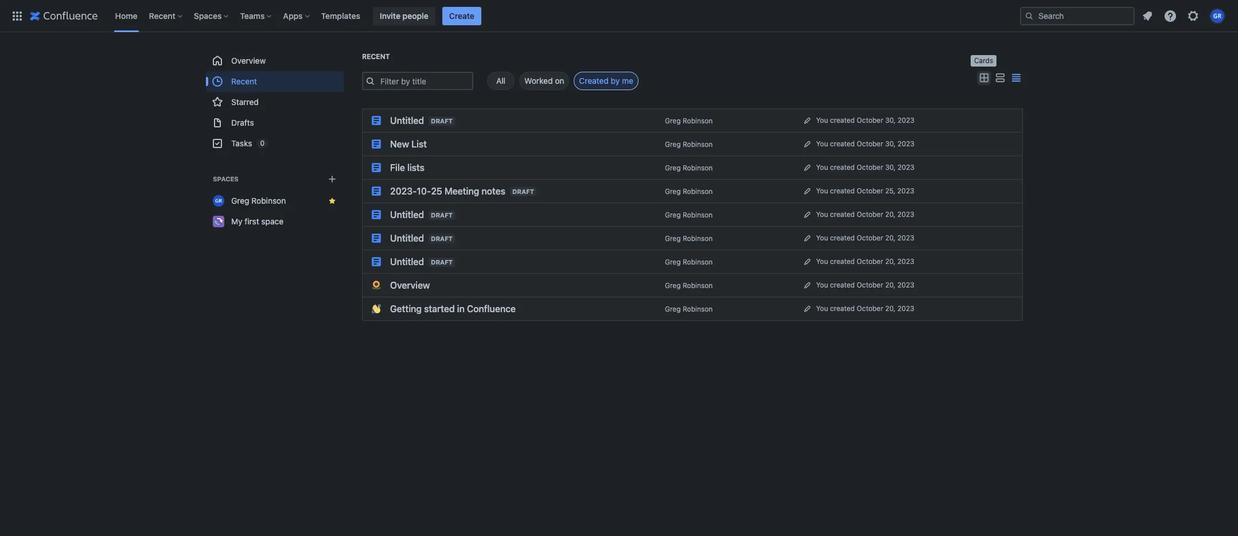 Task type: vqa. For each thing, say whether or not it's contained in the screenshot.


Task type: locate. For each thing, give the bounding box(es) containing it.
invite
[[380, 11, 401, 20]]

you for file lists page icon
[[816, 163, 829, 172]]

5 you from the top
[[816, 210, 829, 219]]

0 horizontal spatial recent
[[149, 11, 176, 20]]

notes
[[482, 186, 506, 196]]

notification icon image
[[1141, 9, 1155, 23]]

20,
[[886, 210, 896, 219], [886, 234, 896, 242], [886, 257, 896, 266], [886, 281, 896, 289], [886, 304, 896, 313]]

apps
[[283, 11, 303, 20]]

you for 1st page image
[[816, 187, 829, 195]]

8 created from the top
[[830, 281, 855, 289]]

1 october from the top
[[857, 116, 884, 125]]

confluence
[[467, 304, 516, 314]]

1 vertical spatial overview
[[390, 280, 430, 290]]

confluence image
[[30, 9, 98, 23], [30, 9, 98, 23]]

3 you created october 30, 2023 from the top
[[816, 163, 915, 172]]

apps button
[[280, 7, 314, 25]]

3 you created october 20, 2023 from the top
[[816, 257, 915, 266]]

5 20, from the top
[[886, 304, 896, 313]]

spaces button
[[190, 7, 233, 25]]

20, for 2nd page image from the top
[[886, 210, 896, 219]]

overview
[[231, 56, 266, 65], [390, 280, 430, 290]]

greg robinson link
[[665, 116, 713, 125], [665, 140, 713, 148], [665, 163, 713, 172], [665, 187, 713, 195], [206, 191, 344, 211], [665, 210, 713, 219], [665, 234, 713, 243], [665, 257, 713, 266], [665, 281, 713, 290], [665, 304, 713, 313]]

30, for file lists
[[886, 163, 896, 172]]

templates
[[321, 11, 360, 20]]

1 vertical spatial 30,
[[886, 139, 896, 148]]

you created october 20, 2023 for :wave: image
[[816, 304, 915, 313]]

recent up starred
[[231, 76, 257, 86]]

2 page image from the top
[[372, 210, 381, 219]]

2 horizontal spatial recent
[[362, 52, 390, 61]]

Filter by title field
[[377, 73, 472, 89]]

space
[[261, 216, 284, 226]]

by
[[611, 76, 620, 86]]

6 created from the top
[[830, 234, 855, 242]]

greg
[[665, 116, 681, 125], [665, 140, 681, 148], [665, 163, 681, 172], [665, 187, 681, 195], [231, 196, 249, 205], [665, 210, 681, 219], [665, 234, 681, 243], [665, 257, 681, 266], [665, 281, 681, 290], [665, 304, 681, 313]]

6 you from the top
[[816, 234, 829, 242]]

page image
[[372, 116, 381, 125], [372, 139, 381, 149], [372, 163, 381, 172]]

worked on button
[[519, 72, 570, 90]]

search image
[[1025, 11, 1034, 20]]

1 vertical spatial recent
[[362, 52, 390, 61]]

1 horizontal spatial recent
[[231, 76, 257, 86]]

1 20, from the top
[[886, 210, 896, 219]]

unstar this space image
[[328, 196, 337, 205]]

you for :wave: image
[[816, 304, 829, 313]]

3 untitled from the top
[[390, 233, 424, 243]]

1 vertical spatial page image
[[372, 139, 381, 149]]

9 created from the top
[[830, 304, 855, 313]]

spaces down tasks
[[213, 175, 239, 183]]

5 2023 from the top
[[898, 210, 915, 219]]

5 you created october 20, 2023 from the top
[[816, 304, 915, 313]]

you for page icon corresponding to new list
[[816, 139, 829, 148]]

overview link
[[206, 51, 344, 71]]

1 vertical spatial you created october 30, 2023
[[816, 139, 915, 148]]

star image
[[998, 137, 1011, 151]]

teams
[[240, 11, 265, 20]]

4 page image from the top
[[372, 257, 381, 266]]

8 2023 from the top
[[898, 281, 915, 289]]

you created october 20, 2023
[[816, 210, 915, 219], [816, 234, 915, 242], [816, 257, 915, 266], [816, 281, 915, 289], [816, 304, 915, 313]]

3 page image from the top
[[372, 163, 381, 172]]

draft for second page image from the bottom
[[431, 235, 453, 242]]

3 20, from the top
[[886, 257, 896, 266]]

2 30, from the top
[[886, 139, 896, 148]]

5 october from the top
[[857, 210, 884, 219]]

0
[[260, 139, 265, 148]]

global element
[[7, 0, 1018, 32]]

0 horizontal spatial overview
[[231, 56, 266, 65]]

1 created from the top
[[830, 116, 855, 125]]

recent down the invite
[[362, 52, 390, 61]]

1 you from the top
[[816, 116, 829, 125]]

4 you created october 20, 2023 from the top
[[816, 281, 915, 289]]

0 vertical spatial page image
[[372, 116, 381, 125]]

1 untitled from the top
[[390, 115, 424, 126]]

2 vertical spatial recent
[[231, 76, 257, 86]]

recent inside "dropdown button"
[[149, 11, 176, 20]]

all
[[496, 76, 506, 86]]

cards tooltip
[[971, 55, 997, 67]]

untitled
[[390, 115, 424, 126], [390, 209, 424, 220], [390, 233, 424, 243], [390, 257, 424, 267]]

starred
[[231, 97, 259, 107]]

0 vertical spatial recent
[[149, 11, 176, 20]]

2 vertical spatial 30,
[[886, 163, 896, 172]]

25
[[431, 186, 442, 196]]

recent button
[[146, 7, 187, 25]]

draft for 1st page image
[[512, 188, 534, 195]]

you created october 30, 2023
[[816, 116, 915, 125], [816, 139, 915, 148], [816, 163, 915, 172]]

started
[[424, 304, 455, 314]]

2 page image from the top
[[372, 139, 381, 149]]

draft
[[431, 117, 453, 125], [512, 188, 534, 195], [431, 211, 453, 219], [431, 235, 453, 242], [431, 258, 453, 266]]

2023
[[898, 116, 915, 125], [898, 139, 915, 148], [898, 163, 915, 172], [898, 187, 915, 195], [898, 210, 915, 219], [898, 234, 915, 242], [898, 257, 915, 266], [898, 281, 915, 289], [898, 304, 915, 313]]

1 page image from the top
[[372, 187, 381, 196]]

created by me
[[579, 76, 634, 86]]

spaces right recent "dropdown button"
[[194, 11, 222, 20]]

2 you from the top
[[816, 139, 829, 148]]

you created october 30, 2023 for file lists
[[816, 163, 915, 172]]

new
[[390, 139, 409, 149]]

recent
[[149, 11, 176, 20], [362, 52, 390, 61], [231, 76, 257, 86]]

2 you created october 30, 2023 from the top
[[816, 139, 915, 148]]

30,
[[886, 116, 896, 125], [886, 139, 896, 148], [886, 163, 896, 172]]

7 you from the top
[[816, 257, 829, 266]]

30, for new list
[[886, 139, 896, 148]]

you for first page icon from the top
[[816, 116, 829, 125]]

5 created from the top
[[830, 210, 855, 219]]

20, for :wave: image
[[886, 304, 896, 313]]

overview up "recent" link
[[231, 56, 266, 65]]

1 you created october 20, 2023 from the top
[[816, 210, 915, 219]]

tab list
[[474, 72, 639, 90]]

recent right home
[[149, 11, 176, 20]]

4 20, from the top
[[886, 281, 896, 289]]

3 30, from the top
[[886, 163, 896, 172]]

created
[[830, 116, 855, 125], [830, 139, 855, 148], [830, 163, 855, 172], [830, 187, 855, 195], [830, 210, 855, 219], [830, 234, 855, 242], [830, 257, 855, 266], [830, 281, 855, 289], [830, 304, 855, 313]]

4 you from the top
[[816, 187, 829, 195]]

meeting
[[445, 186, 479, 196]]

2023-
[[390, 186, 417, 196]]

you created october 20, 2023 for second page image from the bottom
[[816, 234, 915, 242]]

2 vertical spatial you created october 30, 2023
[[816, 163, 915, 172]]

overview up getting
[[390, 280, 430, 290]]

recent inside group
[[231, 76, 257, 86]]

0 vertical spatial spaces
[[194, 11, 222, 20]]

:wave: image
[[372, 304, 381, 313]]

2 20, from the top
[[886, 234, 896, 242]]

group containing overview
[[206, 51, 344, 154]]

0 vertical spatial you created october 30, 2023
[[816, 116, 915, 125]]

:wave: image
[[372, 304, 381, 313]]

you
[[816, 116, 829, 125], [816, 139, 829, 148], [816, 163, 829, 172], [816, 187, 829, 195], [816, 210, 829, 219], [816, 234, 829, 242], [816, 257, 829, 266], [816, 281, 829, 289], [816, 304, 829, 313]]

:sunflower: image
[[372, 281, 381, 290], [372, 281, 381, 290]]

group
[[206, 51, 344, 154]]

2 october from the top
[[857, 139, 884, 148]]

you created october 20, 2023 for 2nd page image from the top
[[816, 210, 915, 219]]

banner
[[0, 0, 1239, 32]]

3 you from the top
[[816, 163, 829, 172]]

october
[[857, 116, 884, 125], [857, 139, 884, 148], [857, 163, 884, 172], [857, 187, 884, 195], [857, 210, 884, 219], [857, 234, 884, 242], [857, 257, 884, 266], [857, 281, 884, 289], [857, 304, 884, 313]]

spaces
[[194, 11, 222, 20], [213, 175, 239, 183]]

invite people
[[380, 11, 429, 20]]

9 you from the top
[[816, 304, 829, 313]]

starred link
[[206, 92, 344, 112]]

0 vertical spatial overview
[[231, 56, 266, 65]]

2 you created october 20, 2023 from the top
[[816, 234, 915, 242]]

page image
[[372, 187, 381, 196], [372, 210, 381, 219], [372, 234, 381, 243], [372, 257, 381, 266]]

3 page image from the top
[[372, 234, 381, 243]]

create link
[[442, 7, 481, 25]]

robinson
[[683, 116, 713, 125], [683, 140, 713, 148], [683, 163, 713, 172], [683, 187, 713, 195], [252, 196, 286, 205], [683, 210, 713, 219], [683, 234, 713, 243], [683, 257, 713, 266], [683, 281, 713, 290], [683, 304, 713, 313]]

compact list image
[[1010, 71, 1023, 85]]

2 untitled from the top
[[390, 209, 424, 220]]

greg robinson
[[665, 116, 713, 125], [665, 140, 713, 148], [665, 163, 713, 172], [665, 187, 713, 195], [231, 196, 286, 205], [665, 210, 713, 219], [665, 234, 713, 243], [665, 257, 713, 266], [665, 281, 713, 290], [665, 304, 713, 313]]

0 vertical spatial 30,
[[886, 116, 896, 125]]

tab list containing all
[[474, 72, 639, 90]]

4 2023 from the top
[[898, 187, 915, 195]]

new list
[[390, 139, 427, 149]]

2 vertical spatial page image
[[372, 163, 381, 172]]

created
[[579, 76, 609, 86]]



Task type: describe. For each thing, give the bounding box(es) containing it.
templates link
[[318, 7, 364, 25]]

page image for new list
[[372, 139, 381, 149]]

you created october 30, 2023 for new list
[[816, 139, 915, 148]]

Search field
[[1021, 7, 1135, 25]]

1 horizontal spatial overview
[[390, 280, 430, 290]]

drafts
[[231, 118, 254, 127]]

3 october from the top
[[857, 163, 884, 172]]

banner containing home
[[0, 0, 1239, 32]]

1 30, from the top
[[886, 116, 896, 125]]

cards
[[975, 56, 994, 65]]

settings icon image
[[1187, 9, 1201, 23]]

my
[[231, 216, 243, 226]]

first
[[245, 216, 259, 226]]

20, for 4th page image
[[886, 257, 896, 266]]

7 created from the top
[[830, 257, 855, 266]]

create a space image
[[325, 172, 339, 186]]

lists
[[407, 162, 425, 173]]

you for 4th page image
[[816, 257, 829, 266]]

2 2023 from the top
[[898, 139, 915, 148]]

you for second page image from the bottom
[[816, 234, 829, 242]]

my first space link
[[206, 211, 344, 232]]

3 2023 from the top
[[898, 163, 915, 172]]

8 you from the top
[[816, 281, 829, 289]]

page image for file lists
[[372, 163, 381, 172]]

me
[[622, 76, 634, 86]]

worked on
[[525, 76, 564, 86]]

edit image
[[942, 137, 956, 151]]

you for 2nd page image from the top
[[816, 210, 829, 219]]

tasks
[[231, 138, 252, 148]]

home
[[115, 11, 138, 20]]

list
[[412, 139, 427, 149]]

8 october from the top
[[857, 281, 884, 289]]

teams button
[[237, 7, 276, 25]]

9 2023 from the top
[[898, 304, 915, 313]]

file
[[390, 162, 405, 173]]

10-
[[417, 186, 431, 196]]

cards image
[[977, 71, 991, 85]]

worked
[[525, 76, 553, 86]]

help icon image
[[1164, 9, 1178, 23]]

7 2023 from the top
[[898, 257, 915, 266]]

draft for 4th page image
[[431, 258, 453, 266]]

drafts link
[[206, 112, 344, 133]]

2023-10-25 meeting notes
[[390, 186, 506, 196]]

share image
[[961, 137, 975, 151]]

7 october from the top
[[857, 257, 884, 266]]

getting started in confluence
[[390, 304, 516, 314]]

1 page image from the top
[[372, 116, 381, 125]]

1 you created october 30, 2023 from the top
[[816, 116, 915, 125]]

getting
[[390, 304, 422, 314]]

people
[[403, 11, 429, 20]]

9 october from the top
[[857, 304, 884, 313]]

4 untitled from the top
[[390, 257, 424, 267]]

1 2023 from the top
[[898, 116, 915, 125]]

recent link
[[206, 71, 344, 92]]

my first space
[[231, 216, 284, 226]]

list image
[[994, 71, 1007, 85]]

file lists
[[390, 162, 425, 173]]

20, for second page image from the bottom
[[886, 234, 896, 242]]

2 created from the top
[[830, 139, 855, 148]]

create
[[449, 11, 475, 20]]

in
[[457, 304, 465, 314]]

3 created from the top
[[830, 163, 855, 172]]

you created october 25, 2023
[[816, 187, 915, 195]]

appswitcher icon image
[[10, 9, 24, 23]]

4 october from the top
[[857, 187, 884, 195]]

4 created from the top
[[830, 187, 855, 195]]

6 october from the top
[[857, 234, 884, 242]]

on
[[555, 76, 564, 86]]

6 2023 from the top
[[898, 234, 915, 242]]

all button
[[487, 72, 515, 90]]

draft for 2nd page image from the top
[[431, 211, 453, 219]]

25,
[[886, 187, 896, 195]]

spaces inside popup button
[[194, 11, 222, 20]]

you created october 20, 2023 for 4th page image
[[816, 257, 915, 266]]

home link
[[112, 7, 141, 25]]

1 vertical spatial spaces
[[213, 175, 239, 183]]

created by me button
[[574, 72, 639, 90]]

invite people button
[[373, 7, 435, 25]]



